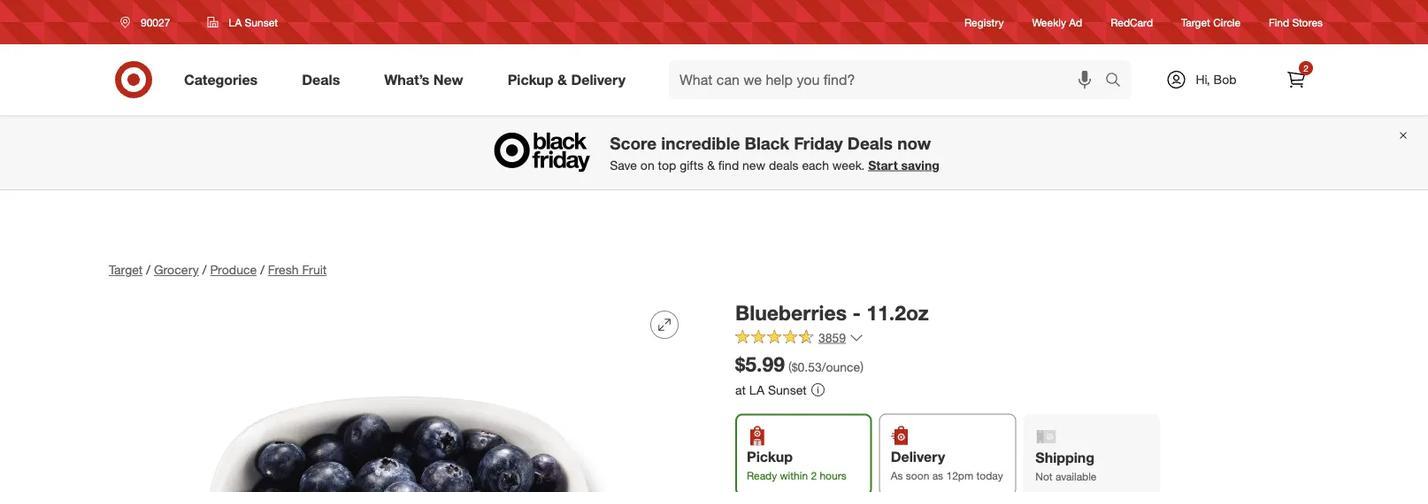 Task type: vqa. For each thing, say whether or not it's contained in the screenshot.
the with
no



Task type: locate. For each thing, give the bounding box(es) containing it.
1 vertical spatial deals
[[848, 133, 893, 153]]

0 horizontal spatial /
[[146, 262, 150, 277]]

1 vertical spatial &
[[707, 157, 715, 173]]

la up categories link
[[229, 15, 242, 29]]

pickup up ready on the right of page
[[747, 448, 793, 465]]

delivery
[[571, 71, 626, 88], [891, 448, 945, 465]]

/ left fresh
[[260, 262, 264, 277]]

$5.99
[[735, 352, 785, 377]]

categories
[[184, 71, 258, 88]]

hi,
[[1196, 72, 1210, 87]]

new
[[433, 71, 463, 88]]

sunset up categories link
[[245, 15, 278, 29]]

2 down stores
[[1304, 62, 1309, 73]]

0 horizontal spatial delivery
[[571, 71, 626, 88]]

search
[[1097, 73, 1140, 90]]

1 horizontal spatial target
[[1181, 15, 1210, 29]]

0 vertical spatial sunset
[[245, 15, 278, 29]]

0 vertical spatial la
[[229, 15, 242, 29]]

0 horizontal spatial &
[[557, 71, 567, 88]]

1 horizontal spatial 2
[[1304, 62, 1309, 73]]

top
[[658, 157, 676, 173]]

deals left 'what's'
[[302, 71, 340, 88]]

circle
[[1213, 15, 1241, 29]]

1 horizontal spatial la
[[749, 382, 765, 397]]

blueberries - 11.2oz
[[735, 300, 929, 325]]

0 vertical spatial target
[[1181, 15, 1210, 29]]

2 inside pickup ready within 2 hours
[[811, 469, 817, 482]]

as
[[932, 469, 943, 482]]

What can we help you find? suggestions appear below search field
[[669, 60, 1110, 99]]

black
[[745, 133, 789, 153]]

fruit
[[302, 262, 327, 277]]

sunset down (
[[768, 382, 807, 397]]

1 horizontal spatial delivery
[[891, 448, 945, 465]]

)
[[860, 359, 864, 375]]

weekly ad link
[[1032, 15, 1082, 30]]

3859
[[819, 330, 846, 345]]

shipping not available
[[1036, 449, 1097, 483]]

target circle link
[[1181, 15, 1241, 30]]

2 left hours at the bottom right of the page
[[811, 469, 817, 482]]

-
[[853, 300, 861, 325]]

soon
[[906, 469, 929, 482]]

deals inside the score incredible black friday deals now save on top gifts & find new deals each week. start saving
[[848, 133, 893, 153]]

0 vertical spatial delivery
[[571, 71, 626, 88]]

new
[[743, 157, 765, 173]]

&
[[557, 71, 567, 88], [707, 157, 715, 173]]

2
[[1304, 62, 1309, 73], [811, 469, 817, 482]]

0 horizontal spatial target
[[109, 262, 143, 277]]

ready
[[747, 469, 777, 482]]

on
[[641, 157, 655, 173]]

0 horizontal spatial pickup
[[508, 71, 554, 88]]

search button
[[1097, 60, 1140, 103]]

hours
[[820, 469, 847, 482]]

/
[[146, 262, 150, 277], [202, 262, 207, 277], [260, 262, 264, 277]]

target left circle
[[1181, 15, 1210, 29]]

0 vertical spatial deals
[[302, 71, 340, 88]]

hi, bob
[[1196, 72, 1237, 87]]

deals
[[302, 71, 340, 88], [848, 133, 893, 153]]

bob
[[1214, 72, 1237, 87]]

pickup
[[508, 71, 554, 88], [747, 448, 793, 465]]

11.2oz
[[867, 300, 929, 325]]

fresh fruit link
[[268, 262, 327, 277]]

as
[[891, 469, 903, 482]]

1 horizontal spatial deals
[[848, 133, 893, 153]]

pickup inside pickup ready within 2 hours
[[747, 448, 793, 465]]

available
[[1056, 469, 1097, 483]]

0 horizontal spatial 2
[[811, 469, 817, 482]]

blueberries - 11.2oz, 1 of 8 image
[[109, 296, 693, 492]]

target
[[1181, 15, 1210, 29], [109, 262, 143, 277]]

registry link
[[965, 15, 1004, 30]]

not
[[1036, 469, 1053, 483]]

at la sunset
[[735, 382, 807, 397]]

0 horizontal spatial la
[[229, 15, 242, 29]]

1 vertical spatial pickup
[[747, 448, 793, 465]]

la sunset button
[[196, 6, 289, 38]]

1 horizontal spatial &
[[707, 157, 715, 173]]

save
[[610, 157, 637, 173]]

delivery up score
[[571, 71, 626, 88]]

1 / from the left
[[146, 262, 150, 277]]

/ right target link
[[146, 262, 150, 277]]

la
[[229, 15, 242, 29], [749, 382, 765, 397]]

grocery
[[154, 262, 199, 277]]

target left grocery link on the bottom left of the page
[[109, 262, 143, 277]]

2 link
[[1277, 60, 1316, 99]]

0 horizontal spatial sunset
[[245, 15, 278, 29]]

1 vertical spatial target
[[109, 262, 143, 277]]

$0.53
[[792, 359, 822, 375]]

la right at
[[749, 382, 765, 397]]

(
[[788, 359, 792, 375]]

1 horizontal spatial pickup
[[747, 448, 793, 465]]

stores
[[1292, 15, 1323, 29]]

1 horizontal spatial sunset
[[768, 382, 807, 397]]

delivery up soon
[[891, 448, 945, 465]]

1 vertical spatial 2
[[811, 469, 817, 482]]

1 horizontal spatial /
[[202, 262, 207, 277]]

3 / from the left
[[260, 262, 264, 277]]

0 vertical spatial pickup
[[508, 71, 554, 88]]

0 vertical spatial &
[[557, 71, 567, 88]]

pickup for &
[[508, 71, 554, 88]]

pickup right new
[[508, 71, 554, 88]]

/ right grocery
[[202, 262, 207, 277]]

0 vertical spatial 2
[[1304, 62, 1309, 73]]

pickup & delivery
[[508, 71, 626, 88]]

2 / from the left
[[202, 262, 207, 277]]

target / grocery / produce / fresh fruit
[[109, 262, 327, 277]]

1 vertical spatial delivery
[[891, 448, 945, 465]]

2 horizontal spatial /
[[260, 262, 264, 277]]

ad
[[1069, 15, 1082, 29]]

sunset
[[245, 15, 278, 29], [768, 382, 807, 397]]

/ounce
[[822, 359, 860, 375]]

deals up start
[[848, 133, 893, 153]]

weekly
[[1032, 15, 1066, 29]]



Task type: describe. For each thing, give the bounding box(es) containing it.
incredible
[[661, 133, 740, 153]]

1 vertical spatial sunset
[[768, 382, 807, 397]]

find stores link
[[1269, 15, 1323, 30]]

& inside the score incredible black friday deals now save on top gifts & find new deals each week. start saving
[[707, 157, 715, 173]]

within
[[780, 469, 808, 482]]

score incredible black friday deals now save on top gifts & find new deals each week. start saving
[[610, 133, 940, 173]]

gifts
[[680, 157, 704, 173]]

each
[[802, 157, 829, 173]]

registry
[[965, 15, 1004, 29]]

1 vertical spatial la
[[749, 382, 765, 397]]

what's new link
[[369, 60, 485, 99]]

week.
[[833, 157, 865, 173]]

la sunset
[[229, 15, 278, 29]]

produce
[[210, 262, 257, 277]]

90027
[[141, 15, 170, 29]]

sunset inside dropdown button
[[245, 15, 278, 29]]

categories link
[[169, 60, 280, 99]]

90027 button
[[109, 6, 189, 38]]

shipping
[[1036, 449, 1095, 466]]

deals link
[[287, 60, 362, 99]]

find
[[1269, 15, 1289, 29]]

what's
[[384, 71, 430, 88]]

pickup & delivery link
[[493, 60, 648, 99]]

target link
[[109, 262, 143, 277]]

$5.99 ( $0.53 /ounce )
[[735, 352, 864, 377]]

target for target / grocery / produce / fresh fruit
[[109, 262, 143, 277]]

target for target circle
[[1181, 15, 1210, 29]]

delivery inside delivery as soon as 12pm today
[[891, 448, 945, 465]]

redcard
[[1111, 15, 1153, 29]]

grocery link
[[154, 262, 199, 277]]

friday
[[794, 133, 843, 153]]

saving
[[901, 157, 940, 173]]

la inside dropdown button
[[229, 15, 242, 29]]

start
[[868, 157, 898, 173]]

find
[[718, 157, 739, 173]]

target circle
[[1181, 15, 1241, 29]]

produce link
[[210, 262, 257, 277]]

redcard link
[[1111, 15, 1153, 30]]

0 horizontal spatial deals
[[302, 71, 340, 88]]

weekly ad
[[1032, 15, 1082, 29]]

deals
[[769, 157, 799, 173]]

delivery as soon as 12pm today
[[891, 448, 1003, 482]]

pickup ready within 2 hours
[[747, 448, 847, 482]]

at
[[735, 382, 746, 397]]

find stores
[[1269, 15, 1323, 29]]

today
[[976, 469, 1003, 482]]

fresh
[[268, 262, 299, 277]]

score
[[610, 133, 657, 153]]

what's new
[[384, 71, 463, 88]]

pickup for ready
[[747, 448, 793, 465]]

now
[[897, 133, 931, 153]]

3859 link
[[735, 329, 864, 349]]

12pm
[[946, 469, 974, 482]]

blueberries
[[735, 300, 847, 325]]



